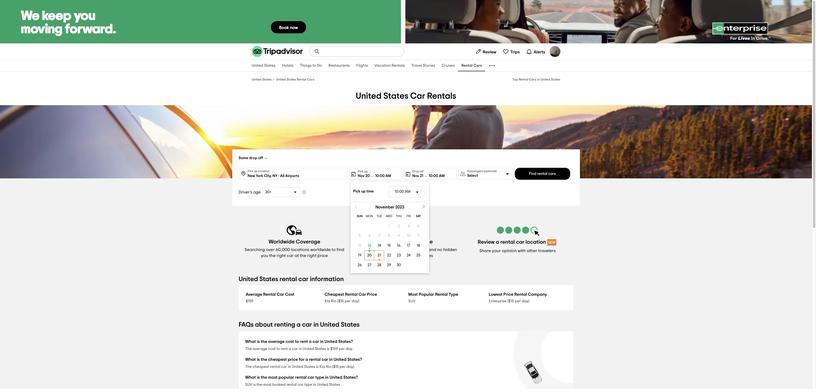 Task type: locate. For each thing, give the bounding box(es) containing it.
price down worldwide
[[318, 254, 328, 258]]

1 vertical spatial what
[[245, 358, 256, 362]]

enterprise
[[489, 300, 507, 304]]

25
[[416, 254, 421, 258]]

0 vertical spatial rent
[[300, 340, 308, 345]]

21 inside tue nov 21 2023 cell
[[378, 254, 381, 258]]

1 horizontal spatial am
[[405, 190, 411, 194]]

what for what is the most popular rental car type in united states?
[[245, 376, 256, 380]]

cheapest
[[325, 293, 344, 297]]

1 vertical spatial suv
[[245, 384, 252, 387]]

fri nov 03 2023 cell
[[404, 222, 414, 232]]

am
[[386, 174, 391, 178], [439, 174, 445, 178], [405, 190, 411, 194]]

0 vertical spatial price
[[318, 254, 328, 258]]

0 horizontal spatial 21
[[378, 254, 381, 258]]

do
[[317, 64, 322, 68]]

thu nov 16 2023 cell
[[394, 241, 404, 251]]

car up "share your opinion with other travelers"
[[516, 240, 525, 245]]

day).
[[347, 366, 355, 370]]

right down worldwide
[[307, 254, 317, 258]]

wed nov 15 2023 cell
[[384, 241, 394, 251]]

kia down cheapest
[[325, 300, 330, 304]]

rio up type in
[[326, 366, 331, 370]]

searching
[[245, 248, 265, 252]]

10:00
[[375, 174, 385, 178], [429, 174, 438, 178], [395, 190, 404, 194]]

2 the from the top
[[245, 366, 252, 370]]

1 vertical spatial rent
[[281, 348, 288, 352]]

up down drop
[[254, 170, 258, 173]]

8
[[388, 235, 390, 238]]

1 horizontal spatial off
[[420, 170, 424, 173]]

rental
[[537, 172, 548, 176], [501, 240, 515, 245], [280, 277, 297, 283], [309, 358, 321, 362], [270, 366, 280, 370], [295, 376, 307, 380], [287, 384, 297, 387]]

rental cars link
[[458, 60, 485, 71]]

row
[[355, 212, 423, 222], [355, 222, 423, 232], [355, 232, 423, 241], [355, 241, 423, 251], [355, 251, 423, 261], [355, 261, 423, 271]]

6 row from the top
[[355, 261, 423, 271]]

flights
[[356, 64, 368, 68]]

am for 21
[[439, 174, 445, 178]]

book
[[379, 240, 392, 245]]

1 right from the left
[[277, 254, 286, 258]]

20 down pick up
[[366, 174, 370, 178]]

0 vertical spatial kia
[[325, 300, 330, 304]]

to left find
[[332, 248, 336, 252]]

0 vertical spatial rentals
[[392, 64, 405, 68]]

10:00 am right nov 20
[[375, 174, 391, 178]]

off up nov 21
[[420, 170, 424, 173]]

21
[[420, 174, 423, 178], [378, 254, 381, 258]]

1 what from the top
[[245, 340, 256, 345]]

cheapest down cost
[[268, 358, 287, 362]]

profile picture image
[[550, 46, 560, 57]]

wed nov 22 2023 cell
[[384, 251, 394, 261]]

2 united states from the top
[[252, 78, 272, 81]]

the for popular
[[261, 376, 267, 380]]

0 horizontal spatial right
[[277, 254, 286, 258]]

1 horizontal spatial price
[[504, 293, 514, 297]]

suv for suv
[[408, 300, 416, 304]]

travel stories link
[[408, 60, 439, 71]]

13
[[368, 244, 371, 248]]

right down 60,000
[[277, 254, 286, 258]]

pick left the time
[[353, 190, 360, 194]]

10:00 up 2023
[[395, 190, 404, 194]]

0 vertical spatial states?
[[338, 340, 353, 345]]

3 row from the top
[[355, 232, 423, 241]]

alerts
[[534, 50, 545, 54]]

the cheapest rental car in united states is kia rio ($15 per day).
[[245, 366, 355, 370]]

0 horizontal spatial to
[[277, 348, 280, 352]]

28
[[377, 264, 381, 268]]

fri
[[407, 215, 411, 218]]

0 horizontal spatial am
[[386, 174, 391, 178]]

10:00 am right nov 21
[[429, 174, 445, 178]]

cheapest down the average
[[253, 366, 269, 370]]

to inside the searching over 60,000 locations worldwide to find you the right car at the right price
[[332, 248, 336, 252]]

states? up the day.
[[338, 340, 353, 345]]

wed nov 01 2023 cell
[[384, 222, 394, 232]]

1 united states from the top
[[252, 64, 276, 68]]

is for what is the average cost to rent a car in united states?
[[257, 340, 260, 345]]

pick up time
[[353, 190, 374, 194]]

0 horizontal spatial price
[[367, 293, 377, 297]]

share
[[479, 249, 491, 254]]

passengers
[[467, 170, 483, 173]]

worldwide
[[269, 240, 295, 245]]

rental right for at the left
[[309, 358, 321, 362]]

cars
[[548, 172, 556, 176]]

travel
[[411, 64, 422, 68]]

states? up the day).
[[347, 358, 362, 362]]

row group inside november 2023 "grid"
[[355, 222, 425, 271]]

sat nov 25 2023 cell
[[414, 251, 423, 261]]

states? for what is the average cost to rent a car in united states?
[[338, 340, 353, 345]]

2 row from the top
[[355, 222, 423, 232]]

0 horizontal spatial day)
[[352, 300, 359, 304]]

location up other
[[526, 240, 546, 245]]

nov down 'drop'
[[413, 174, 419, 178]]

thu nov 23 2023 cell
[[394, 251, 404, 261]]

1 vertical spatial $159
[[330, 348, 338, 352]]

1 horizontal spatial day)
[[522, 300, 530, 304]]

per down the cheapest rental car price
[[345, 300, 351, 304]]

alerts link
[[524, 46, 547, 57]]

coverage
[[296, 240, 320, 245]]

5 row from the top
[[355, 251, 423, 261]]

with down 9
[[393, 240, 403, 245]]

car down what is the most popular rental car type in united states?
[[298, 384, 304, 387]]

what is the cheapest price for a rental car in united states?
[[245, 358, 362, 362]]

the left popular
[[261, 376, 267, 380]]

cars down review link
[[474, 64, 482, 68]]

0 horizontal spatial car
[[277, 293, 284, 297]]

1 vertical spatial rio
[[326, 366, 331, 370]]

book with confidence
[[379, 240, 433, 245]]

review up share
[[478, 240, 495, 245]]

1 vertical spatial rentals
[[427, 92, 456, 101]]

($15 down lowest price rental company
[[508, 300, 514, 304]]

vacation rentals
[[375, 64, 405, 68]]

location down the same drop off
[[258, 170, 270, 173]]

26
[[358, 264, 362, 268]]

1 horizontal spatial right
[[307, 254, 317, 258]]

up left the time
[[361, 190, 366, 194]]

car
[[516, 240, 525, 245], [287, 254, 294, 258], [298, 277, 309, 283], [302, 322, 312, 329], [313, 340, 319, 345], [292, 348, 298, 352], [322, 358, 328, 362], [281, 366, 287, 370], [308, 376, 314, 380], [298, 384, 304, 387]]

row containing 1
[[355, 222, 423, 232]]

0 horizontal spatial off
[[258, 157, 263, 160]]

day) down lowest price rental company
[[522, 300, 530, 304]]

pick down the same drop off
[[248, 170, 253, 173]]

mon nov 20 2023 cell
[[365, 251, 375, 261]]

1 row from the top
[[355, 212, 423, 222]]

1 price from the left
[[367, 293, 377, 297]]

rental right top
[[519, 78, 529, 81]]

0 vertical spatial most
[[399, 248, 408, 252]]

what for what is the cheapest price for a rental car in united states?
[[245, 358, 256, 362]]

nov for nov 21
[[413, 174, 419, 178]]

price left for at the left
[[288, 358, 298, 362]]

1 vertical spatial off
[[420, 170, 424, 173]]

cars down things to do
[[307, 78, 314, 81]]

1 horizontal spatial 21
[[420, 174, 423, 178]]

most inside free cancellations on most bookings and no hidden charges or credit card fees
[[399, 248, 408, 252]]

1 day) from the left
[[352, 300, 359, 304]]

am for 20
[[386, 174, 391, 178]]

18
[[417, 244, 420, 248]]

2 horizontal spatial 10:00
[[429, 174, 438, 178]]

day.
[[346, 348, 353, 352]]

2 nov from the left
[[413, 174, 419, 178]]

cars right top
[[529, 78, 536, 81]]

10:00 am up 2023
[[395, 190, 411, 194]]

restaurants link
[[325, 60, 353, 71]]

rio
[[331, 300, 337, 304], [326, 366, 331, 370]]

1 vertical spatial with
[[518, 249, 526, 254]]

nov for nov 20
[[358, 174, 365, 178]]

1 vertical spatial to
[[332, 248, 336, 252]]

sat nov 04 2023 cell
[[414, 222, 423, 232]]

the left the "booked"
[[257, 384, 262, 387]]

car
[[410, 92, 425, 101], [277, 293, 284, 297], [359, 293, 366, 297]]

united states inside united states "link"
[[252, 64, 276, 68]]

1 horizontal spatial rentals
[[427, 92, 456, 101]]

14
[[378, 244, 381, 248]]

0 horizontal spatial rentals
[[392, 64, 405, 68]]

1 horizontal spatial suv
[[408, 300, 416, 304]]

worldwide coverage
[[269, 240, 320, 245]]

$159
[[246, 300, 253, 304], [330, 348, 338, 352]]

rent
[[300, 340, 308, 345], [281, 348, 288, 352]]

1 vertical spatial united states link
[[252, 77, 272, 82]]

is for what is the cheapest price for a rental car in united states?
[[257, 358, 260, 362]]

2 what from the top
[[245, 358, 256, 362]]

2 vertical spatial what
[[245, 376, 256, 380]]

the down the average
[[261, 358, 267, 362]]

new
[[548, 241, 555, 245]]

right
[[277, 254, 286, 258], [307, 254, 317, 258]]

review for review a rental car location new
[[478, 240, 495, 245]]

0 horizontal spatial suv
[[245, 384, 252, 387]]

1 vertical spatial location
[[526, 240, 546, 245]]

0 vertical spatial to
[[313, 64, 316, 68]]

2 vertical spatial states?
[[343, 376, 358, 380]]

row group
[[355, 222, 425, 271]]

most for bookings
[[399, 248, 408, 252]]

$159 left the day.
[[330, 348, 338, 352]]

1 vertical spatial review
[[478, 240, 495, 245]]

fri nov 10 2023 cell
[[404, 232, 414, 241]]

at
[[295, 254, 299, 258]]

2 horizontal spatial car
[[410, 92, 425, 101]]

0 vertical spatial off
[[258, 157, 263, 160]]

0 vertical spatial what
[[245, 340, 256, 345]]

car up type in
[[322, 358, 328, 362]]

1 horizontal spatial nov
[[413, 174, 419, 178]]

1 vertical spatial the
[[245, 366, 252, 370]]

car for rentals
[[410, 92, 425, 101]]

0 horizontal spatial location
[[258, 170, 270, 173]]

2 right from the left
[[307, 254, 317, 258]]

($15
[[337, 300, 344, 304], [508, 300, 514, 304], [332, 366, 339, 370]]

0 vertical spatial review
[[483, 50, 497, 54]]

location
[[258, 170, 270, 173], [526, 240, 546, 245]]

1 the from the top
[[245, 348, 252, 352]]

sun nov 12 2023 cell
[[355, 241, 365, 251]]

0 horizontal spatial 10:00 am
[[375, 174, 391, 178]]

united
[[252, 64, 263, 68], [252, 78, 262, 81], [276, 78, 286, 81], [540, 78, 550, 81], [356, 92, 382, 101], [239, 277, 258, 283], [320, 322, 339, 329], [325, 340, 338, 345], [303, 348, 314, 352], [334, 358, 347, 362], [292, 366, 303, 370], [330, 376, 343, 380], [317, 384, 328, 387]]

29
[[387, 264, 391, 268]]

0 vertical spatial location
[[258, 170, 270, 173]]

sat nov 11 2023 cell
[[414, 232, 423, 241]]

same drop off
[[239, 157, 263, 160]]

is for suv is the most booked rental car type in united states
[[253, 384, 256, 387]]

20 right 19
[[367, 254, 372, 258]]

row containing 26
[[355, 261, 423, 271]]

with down the review a rental car location new
[[518, 249, 526, 254]]

mon nov 27 2023 cell
[[365, 261, 375, 271]]

0 horizontal spatial nov
[[358, 174, 365, 178]]

$159 down average
[[246, 300, 253, 304]]

the for what is the cheapest price for a rental car in united states?
[[245, 366, 252, 370]]

bookings
[[409, 248, 427, 252]]

3 what from the top
[[245, 376, 256, 380]]

rental left type
[[435, 293, 448, 297]]

2 horizontal spatial 10:00 am
[[429, 174, 445, 178]]

2 horizontal spatial am
[[439, 174, 445, 178]]

rio down cheapest
[[331, 300, 337, 304]]

mon nov 06 2023 cell
[[365, 232, 375, 241]]

0 vertical spatial with
[[393, 240, 403, 245]]

1 horizontal spatial car
[[359, 293, 366, 297]]

1 vertical spatial most
[[268, 376, 278, 380]]

off right drop
[[258, 157, 263, 160]]

0 vertical spatial the
[[245, 348, 252, 352]]

popular
[[419, 293, 434, 297]]

pick up nov 20
[[358, 170, 364, 173]]

a down cost to
[[289, 348, 291, 352]]

thu nov 09 2023 cell
[[394, 232, 404, 241]]

pick for pick up location
[[248, 170, 253, 173]]

car down cost to
[[292, 348, 298, 352]]

1 horizontal spatial location
[[526, 240, 546, 245]]

vacation
[[375, 64, 391, 68]]

pick for pick up
[[358, 170, 364, 173]]

0 vertical spatial rio
[[331, 300, 337, 304]]

1 horizontal spatial rent
[[300, 340, 308, 345]]

2 day) from the left
[[522, 300, 530, 304]]

rental up popular
[[270, 366, 280, 370]]

up for pick up
[[364, 170, 368, 173]]

1 vertical spatial 20
[[367, 254, 372, 258]]

free
[[355, 248, 364, 252]]

rental right find on the top of page
[[537, 172, 548, 176]]

10:00 right nov 20
[[375, 174, 385, 178]]

0 horizontal spatial rent
[[281, 348, 288, 352]]

wed nov 08 2023 cell
[[384, 232, 394, 241]]

review left 'trips' 'link' at the top right
[[483, 50, 497, 54]]

rent down cost to
[[281, 348, 288, 352]]

0 horizontal spatial price
[[288, 358, 298, 362]]

rental up kia rio ($15 per day) on the left bottom of page
[[345, 293, 358, 297]]

1 horizontal spatial 10:00 am
[[395, 190, 411, 194]]

10:00 am
[[375, 174, 391, 178], [429, 174, 445, 178], [395, 190, 411, 194]]

fri nov 24 2023 cell
[[404, 251, 414, 261]]

0 horizontal spatial 10:00
[[375, 174, 385, 178]]

states? down the day).
[[343, 376, 358, 380]]

find rental cars
[[529, 172, 556, 176]]

nov down pick up
[[358, 174, 365, 178]]

to right cost
[[277, 348, 280, 352]]

up up nov 20
[[364, 170, 368, 173]]

to left the do on the left top of page
[[313, 64, 316, 68]]

0 vertical spatial united states link
[[249, 60, 279, 71]]

1 vertical spatial united states
[[252, 78, 272, 81]]

16
[[397, 244, 401, 248]]

what
[[245, 340, 256, 345], [245, 358, 256, 362], [245, 376, 256, 380]]

2
[[398, 225, 400, 229]]

you
[[261, 254, 268, 258]]

find
[[529, 172, 537, 176]]

21 down the cancellations
[[378, 254, 381, 258]]

1 nov from the left
[[358, 174, 365, 178]]

0 vertical spatial $159
[[246, 300, 253, 304]]

0 vertical spatial united states
[[252, 64, 276, 68]]

rental
[[462, 64, 473, 68], [297, 78, 307, 81], [519, 78, 529, 81], [263, 293, 276, 297], [345, 293, 358, 297], [435, 293, 448, 297], [515, 293, 527, 297]]

4 row from the top
[[355, 241, 423, 251]]

2 horizontal spatial to
[[332, 248, 336, 252]]

City or Airport text field
[[248, 168, 345, 179]]

21 down the drop off at the right top
[[420, 174, 423, 178]]

review for review
[[483, 50, 497, 54]]

rental down things
[[297, 78, 307, 81]]

row group containing 1
[[355, 222, 425, 271]]

1 horizontal spatial price
[[318, 254, 328, 258]]

kia up type in
[[320, 366, 325, 370]]

the for price
[[261, 358, 267, 362]]

0 vertical spatial suv
[[408, 300, 416, 304]]

a up your
[[496, 240, 499, 245]]

same
[[239, 157, 248, 160]]

rent for to
[[281, 348, 288, 352]]

1 vertical spatial states?
[[347, 358, 362, 362]]

the
[[269, 254, 276, 258], [300, 254, 306, 258], [261, 358, 267, 362], [261, 376, 267, 380], [257, 384, 262, 387]]

car left at
[[287, 254, 294, 258]]

thu nov 30 2023 cell
[[394, 261, 404, 271]]

driver's
[[239, 191, 252, 195]]

with
[[393, 240, 403, 245], [518, 249, 526, 254]]

($15 down cheapest
[[337, 300, 344, 304]]

renting
[[274, 322, 295, 329]]

None search field
[[310, 47, 404, 57]]

sun nov 26 2023 cell
[[355, 261, 365, 271]]

about
[[255, 322, 273, 329]]

tue nov 07 2023 cell
[[375, 232, 384, 241]]

rent up the average cost to rent a car in united states is $159 per day.
[[300, 340, 308, 345]]

10:00 right nov 21
[[429, 174, 438, 178]]

day) down the cheapest rental car price
[[352, 300, 359, 304]]

travelers
[[538, 249, 556, 254]]

car up the what is the average cost to rent a car in united states?
[[302, 322, 312, 329]]

1 vertical spatial 21
[[378, 254, 381, 258]]

rental cars
[[462, 64, 482, 68]]

drop
[[249, 157, 257, 160]]

things
[[300, 64, 312, 68]]

locations
[[291, 248, 309, 252]]

rental up type
[[295, 376, 307, 380]]

car left information
[[298, 277, 309, 283]]

10:00 am for nov 20
[[375, 174, 391, 178]]

2 vertical spatial most
[[263, 384, 271, 387]]

cost to
[[286, 340, 299, 345]]

price inside the searching over 60,000 locations worldwide to find you the right car at the right price
[[318, 254, 328, 258]]

car up type
[[308, 376, 314, 380]]



Task type: vqa. For each thing, say whether or not it's contained in the screenshot.


Task type: describe. For each thing, give the bounding box(es) containing it.
lowest price rental company
[[489, 293, 547, 297]]

2 vertical spatial to
[[277, 348, 280, 352]]

faqs about renting a car in united states
[[239, 322, 360, 329]]

up for pick up location
[[254, 170, 258, 173]]

1 horizontal spatial with
[[518, 249, 526, 254]]

what is the average cost to rent a car in united states?
[[245, 340, 353, 345]]

kia rio ($15 per day)
[[325, 300, 359, 304]]

pick up location
[[248, 170, 270, 173]]

0 horizontal spatial cars
[[307, 78, 314, 81]]

nov 20
[[358, 174, 370, 178]]

wed nov 29 2023 cell
[[384, 261, 394, 271]]

10:00 for 21
[[429, 174, 438, 178]]

2023
[[395, 206, 404, 210]]

hotels link
[[279, 60, 297, 71]]

rental up 'opinion'
[[501, 240, 515, 245]]

on
[[393, 248, 398, 252]]

6
[[368, 235, 371, 238]]

most popular rental type
[[408, 293, 458, 297]]

cancellations
[[365, 248, 392, 252]]

rental inside find rental cars button
[[537, 172, 548, 176]]

the down over at the left bottom of page
[[269, 254, 276, 258]]

1 vertical spatial price
[[288, 358, 298, 362]]

average
[[253, 348, 267, 352]]

united states for the topmost united states "link"
[[252, 64, 276, 68]]

19
[[358, 254, 362, 258]]

for
[[299, 358, 305, 362]]

1 horizontal spatial to
[[313, 64, 316, 68]]

0 vertical spatial cheapest
[[268, 358, 287, 362]]

card
[[414, 254, 424, 258]]

car for cost
[[277, 293, 284, 297]]

or
[[396, 254, 401, 258]]

average
[[246, 293, 262, 297]]

1 horizontal spatial cars
[[474, 64, 482, 68]]

1 horizontal spatial 10:00
[[395, 190, 404, 194]]

review a rental car location new
[[478, 240, 555, 245]]

60,000
[[276, 248, 290, 252]]

1 vertical spatial kia
[[320, 366, 325, 370]]

most
[[408, 293, 418, 297]]

november 2023
[[376, 206, 404, 210]]

suv is the most booked rental car type in united states
[[245, 384, 340, 387]]

per left the day).
[[340, 366, 346, 370]]

rental right average
[[263, 293, 276, 297]]

a up the average cost to rent a car in united states is $159 per day.
[[309, 340, 312, 345]]

up for pick up time
[[361, 190, 366, 194]]

rental right cruises link
[[462, 64, 473, 68]]

is for what is the most popular rental car type in united states?
[[257, 376, 260, 380]]

most for booked
[[263, 384, 271, 387]]

credit
[[402, 254, 413, 258]]

car for price
[[359, 293, 366, 297]]

average rental car cost
[[246, 293, 295, 297]]

car up the average cost to rent a car in united states is $159 per day.
[[313, 340, 319, 345]]

30+
[[265, 191, 271, 195]]

pick for pick up time
[[353, 190, 360, 194]]

what is the most popular rental car type in united states?
[[245, 376, 358, 380]]

car up popular
[[281, 366, 287, 370]]

type
[[449, 293, 458, 297]]

1
[[389, 225, 390, 229]]

share your opinion with other travelers
[[479, 249, 556, 254]]

find
[[337, 248, 344, 252]]

the for what is the average cost to rent a car in united states?
[[245, 348, 252, 352]]

flights link
[[353, 60, 371, 71]]

fri nov 17 2023 cell
[[404, 241, 414, 251]]

the right at
[[300, 254, 306, 258]]

the for booked
[[257, 384, 262, 387]]

drop off
[[413, 170, 424, 173]]

united states car rentals
[[356, 92, 456, 101]]

vacation rentals link
[[371, 60, 408, 71]]

age
[[253, 191, 261, 195]]

row containing sun
[[355, 212, 423, 222]]

15
[[387, 244, 391, 248]]

car inside the searching over 60,000 locations worldwide to find you the right car at the right price
[[287, 254, 294, 258]]

trips
[[510, 50, 520, 54]]

row containing 19
[[355, 251, 423, 261]]

0 horizontal spatial $159
[[246, 300, 253, 304]]

restaurants
[[329, 64, 350, 68]]

lowest
[[489, 293, 503, 297]]

type
[[304, 384, 312, 387]]

20 inside the mon nov 20 2023 cell
[[367, 254, 372, 258]]

pick up
[[358, 170, 368, 173]]

what for what is the average cost to rent a car in united states?
[[245, 340, 256, 345]]

type in
[[315, 376, 329, 380]]

review link
[[473, 46, 499, 57]]

drop
[[413, 170, 419, 173]]

search image
[[314, 49, 320, 54]]

rent for cost to
[[300, 340, 308, 345]]

passengers (optional) select
[[467, 170, 497, 178]]

10:00 for 20
[[375, 174, 385, 178]]

(optional)
[[484, 170, 497, 173]]

thu nov 02 2023 cell
[[394, 222, 404, 232]]

cheapest rental car price
[[325, 293, 377, 297]]

a right renting
[[297, 322, 301, 329]]

sat nov 18 2023 cell
[[414, 241, 423, 251]]

states? for what is the most popular rental car type in united states?
[[343, 376, 358, 380]]

thu
[[396, 215, 402, 218]]

rental up cost
[[280, 277, 297, 283]]

tue nov 28 2023 cell
[[375, 261, 384, 271]]

sun nov 19 2023 cell
[[355, 251, 365, 261]]

3
[[408, 225, 410, 229]]

top
[[513, 78, 518, 81]]

rental up enterprise ($15 per day)
[[515, 293, 527, 297]]

cost
[[268, 348, 276, 352]]

10:00 am for nov 21
[[429, 174, 445, 178]]

united states rental cars
[[276, 78, 314, 81]]

information
[[310, 277, 344, 283]]

row containing 12
[[355, 241, 423, 251]]

most for popular
[[268, 376, 278, 380]]

30
[[397, 264, 401, 268]]

advertisement region
[[0, 0, 812, 43]]

faqs
[[239, 322, 254, 329]]

sat
[[416, 215, 421, 218]]

17
[[407, 244, 410, 248]]

free cancellations on most bookings and no hidden charges or credit card fees
[[355, 248, 457, 258]]

things to do
[[300, 64, 322, 68]]

rental down popular
[[287, 384, 297, 387]]

top rental cars in united states
[[513, 78, 560, 81]]

($15 left the day).
[[332, 366, 339, 370]]

1 vertical spatial cheapest
[[253, 366, 269, 370]]

24
[[407, 254, 411, 258]]

cruises
[[442, 64, 455, 68]]

suv for suv is the most booked rental car type in united states
[[245, 384, 252, 387]]

0 vertical spatial 21
[[420, 174, 423, 178]]

mon nov 13 2023 cell
[[365, 241, 375, 251]]

per left the day.
[[339, 348, 345, 352]]

sun
[[357, 215, 363, 218]]

tue nov 21 2023 cell
[[375, 251, 384, 261]]

0 horizontal spatial with
[[393, 240, 403, 245]]

nov 21
[[413, 174, 423, 178]]

cost
[[285, 293, 295, 297]]

booked
[[272, 384, 286, 387]]

per down lowest price rental company
[[515, 300, 521, 304]]

a right for at the left
[[305, 358, 308, 362]]

2 price from the left
[[504, 293, 514, 297]]

tripadvisor image
[[252, 46, 303, 57]]

sun nov 05 2023 cell
[[355, 232, 365, 241]]

stories
[[423, 64, 435, 68]]

0 vertical spatial 20
[[366, 174, 370, 178]]

tue nov 14 2023 cell
[[375, 241, 384, 251]]

27
[[368, 264, 372, 268]]

1 horizontal spatial $159
[[330, 348, 338, 352]]

tue
[[377, 215, 382, 218]]

united states for bottommost united states "link"
[[252, 78, 272, 81]]

united states rental car information
[[239, 277, 344, 283]]

mon
[[366, 215, 373, 218]]

opinion
[[502, 249, 517, 254]]

november 2023 grid
[[351, 206, 429, 271]]

row containing 5
[[355, 232, 423, 241]]

your
[[492, 249, 501, 254]]

2 horizontal spatial cars
[[529, 78, 536, 81]]



